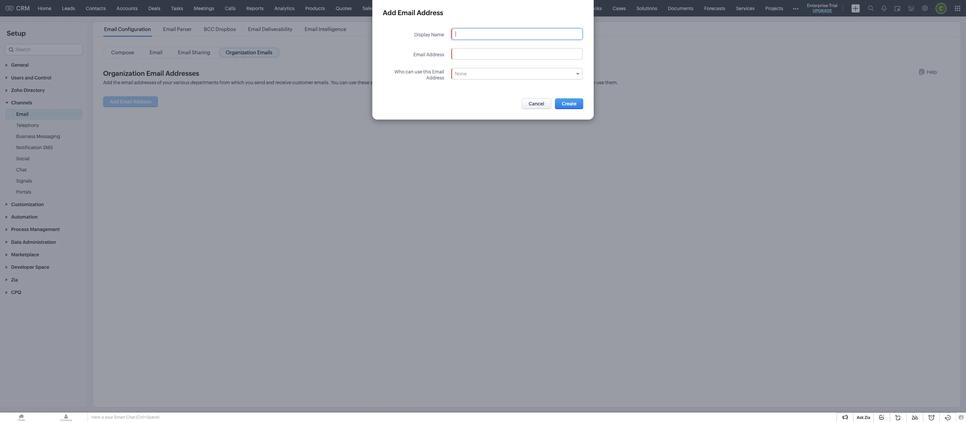 Task type: describe. For each thing, give the bounding box(es) containing it.
ask zia
[[857, 416, 871, 420]]

0 horizontal spatial your
[[105, 415, 113, 420]]

send
[[254, 80, 265, 85]]

help
[[927, 69, 937, 75]]

channels
[[11, 100, 32, 106]]

who can use this email address
[[394, 69, 444, 81]]

emails
[[257, 50, 272, 55]]

0 horizontal spatial can
[[340, 80, 348, 85]]

business messaging
[[16, 134, 60, 139]]

customer
[[292, 80, 313, 85]]

create button
[[555, 98, 583, 109]]

analytics link
[[269, 0, 300, 16]]

addresses
[[165, 69, 199, 77]]

accounts
[[117, 6, 138, 11]]

zia
[[865, 416, 871, 420]]

analytics
[[274, 6, 295, 11]]

cases
[[613, 6, 626, 11]]

cancel button
[[522, 98, 552, 109]]

dropbox
[[216, 26, 236, 32]]

ask
[[857, 416, 864, 420]]

bcc dropbox link
[[203, 26, 237, 32]]

meetings link
[[189, 0, 220, 16]]

reports link
[[241, 0, 269, 16]]

sales orders
[[363, 6, 390, 11]]

email down products
[[305, 26, 318, 32]]

documents link
[[663, 0, 699, 16]]

quotes link
[[330, 0, 357, 16]]

calls link
[[220, 0, 241, 16]]

deals
[[148, 6, 160, 11]]

email address
[[413, 52, 444, 57]]

organization emails
[[226, 50, 272, 55]]

reports
[[246, 6, 264, 11]]

create menu image
[[852, 4, 860, 12]]

email configuration
[[104, 26, 151, 32]]

leads
[[62, 6, 75, 11]]

email up this
[[413, 52, 425, 57]]

social
[[16, 156, 30, 162]]

departments
[[190, 80, 219, 85]]

email down reports link
[[248, 26, 261, 32]]

email left parser
[[163, 26, 176, 32]]

orders for sales orders
[[375, 6, 390, 11]]

bcc
[[204, 26, 214, 32]]

portals
[[16, 190, 31, 195]]

verified
[[546, 80, 562, 85]]

forecasts link
[[699, 0, 731, 16]]

emails.
[[314, 80, 330, 85]]

home
[[38, 6, 51, 11]]

signals link
[[16, 178, 32, 184]]

telephony link
[[16, 122, 39, 129]]

'from'
[[407, 80, 421, 85]]

social link
[[16, 156, 30, 162]]

orders for purchase orders
[[422, 6, 437, 11]]

telephony
[[16, 123, 39, 128]]

leads link
[[57, 0, 80, 16]]

organization for organization email addresses
[[103, 69, 145, 77]]

1 horizontal spatial chat
[[126, 415, 135, 420]]

display
[[414, 32, 430, 37]]

1 and from the left
[[266, 80, 274, 85]]

organization email addresses
[[103, 69, 199, 77]]

1 addresses from the left
[[134, 80, 156, 85]]

cases link
[[607, 0, 631, 16]]

email inside email sharing link
[[178, 50, 191, 55]]

setup
[[7, 29, 26, 37]]

home link
[[33, 0, 57, 16]]

contacts link
[[80, 0, 111, 16]]

price books link
[[571, 0, 607, 16]]

0 horizontal spatial use
[[349, 80, 356, 85]]

email parser link
[[162, 26, 193, 32]]

trial
[[829, 3, 838, 8]]

channels region
[[0, 109, 88, 198]]

these
[[357, 80, 370, 85]]

upgrade
[[813, 8, 832, 13]]

addresses.
[[453, 80, 476, 85]]

2 horizontal spatial use
[[597, 80, 604, 85]]

(ctrl+space)
[[136, 415, 159, 420]]

is
[[101, 415, 104, 420]]

deliverability
[[262, 26, 293, 32]]

be
[[539, 80, 545, 85]]

channels button
[[0, 96, 88, 109]]

to
[[534, 80, 538, 85]]

sms
[[43, 145, 53, 150]]

compose
[[111, 50, 134, 55]]

add for add the email addresses of your various departments from which you send and receive customer emails. you can use these addresses as the 'from' and 'reply to' addresses. the email addresses have to be verified before you can use them.
[[103, 80, 112, 85]]

email parser
[[163, 26, 192, 32]]

crm
[[16, 5, 30, 12]]

email intelligence link
[[304, 26, 347, 32]]

list containing email configuration
[[98, 22, 352, 36]]

display name
[[414, 32, 444, 37]]

sales
[[363, 6, 374, 11]]

0 vertical spatial address
[[417, 9, 443, 17]]

2 horizontal spatial can
[[588, 80, 596, 85]]

forecasts
[[704, 6, 725, 11]]



Task type: vqa. For each thing, say whether or not it's contained in the screenshot.
Smart on the bottom
yes



Task type: locate. For each thing, give the bounding box(es) containing it.
projects
[[766, 6, 783, 11]]

email down channels
[[16, 112, 29, 117]]

email sharing link
[[171, 48, 217, 57]]

1 horizontal spatial email link
[[143, 48, 170, 57]]

0 horizontal spatial you
[[245, 80, 253, 85]]

email right the
[[486, 80, 498, 85]]

1 vertical spatial add
[[103, 80, 112, 85]]

1 horizontal spatial add
[[383, 9, 396, 17]]

can right you
[[340, 80, 348, 85]]

'reply
[[432, 80, 445, 85]]

email
[[398, 9, 415, 17], [104, 26, 117, 32], [163, 26, 176, 32], [248, 26, 261, 32], [305, 26, 318, 32], [150, 50, 163, 55], [178, 50, 191, 55], [413, 52, 425, 57], [432, 69, 444, 74], [146, 69, 164, 77], [16, 112, 29, 117]]

can left them.
[[588, 80, 596, 85]]

email link up organization email addresses at the left of page
[[143, 48, 170, 57]]

0 horizontal spatial orders
[[375, 6, 390, 11]]

0 horizontal spatial addresses
[[134, 80, 156, 85]]

can inside 'who can use this email address'
[[406, 69, 414, 74]]

email intelligence
[[305, 26, 346, 32]]

orders
[[375, 6, 390, 11], [422, 6, 437, 11]]

addresses left 'have'
[[499, 80, 521, 85]]

email inside email link
[[150, 50, 163, 55]]

services link
[[731, 0, 760, 16]]

2 vertical spatial address
[[426, 75, 444, 81]]

add
[[383, 9, 396, 17], [103, 80, 112, 85]]

purchase
[[401, 6, 421, 11]]

0 vertical spatial add
[[383, 9, 396, 17]]

receive
[[275, 80, 291, 85]]

address up this
[[426, 52, 444, 57]]

bcc dropbox
[[204, 26, 236, 32]]

who
[[394, 69, 405, 74]]

meetings
[[194, 6, 214, 11]]

solutions
[[637, 6, 657, 11]]

email up 'reply
[[432, 69, 444, 74]]

add down compose link
[[103, 80, 112, 85]]

various
[[173, 80, 189, 85]]

notification
[[16, 145, 42, 150]]

tasks
[[171, 6, 183, 11]]

can right who on the top left of page
[[406, 69, 414, 74]]

email link down channels
[[16, 111, 29, 118]]

0 horizontal spatial chat
[[16, 167, 27, 173]]

1 email from the left
[[121, 80, 133, 85]]

here is your smart chat (ctrl+space)
[[91, 415, 159, 420]]

email link
[[143, 48, 170, 57], [16, 111, 29, 118]]

0 horizontal spatial email link
[[16, 111, 29, 118]]

1 horizontal spatial organization
[[226, 50, 256, 55]]

compose link
[[104, 48, 141, 57]]

1 horizontal spatial you
[[579, 80, 587, 85]]

0 horizontal spatial email
[[121, 80, 133, 85]]

organization down compose link
[[103, 69, 145, 77]]

1 the from the left
[[113, 80, 120, 85]]

2 horizontal spatial addresses
[[499, 80, 521, 85]]

from
[[220, 80, 230, 85]]

None text field
[[452, 29, 582, 39], [452, 49, 582, 59], [452, 29, 582, 39], [452, 49, 582, 59]]

chat
[[16, 167, 27, 173], [126, 415, 135, 420]]

chats image
[[0, 413, 42, 422]]

configuration
[[118, 26, 151, 32]]

add for add email address
[[383, 9, 396, 17]]

products
[[305, 6, 325, 11]]

email left configuration
[[104, 26, 117, 32]]

0 horizontal spatial and
[[266, 80, 274, 85]]

the right as
[[399, 80, 406, 85]]

purchase orders link
[[396, 0, 443, 16]]

projects link
[[760, 0, 789, 16]]

orders right 'purchase'
[[422, 6, 437, 11]]

0 horizontal spatial organization
[[103, 69, 145, 77]]

you
[[245, 80, 253, 85], [579, 80, 587, 85]]

business messaging link
[[16, 133, 60, 140]]

list
[[98, 22, 352, 36]]

organization
[[226, 50, 256, 55], [103, 69, 145, 77]]

addresses
[[134, 80, 156, 85], [370, 80, 393, 85], [499, 80, 521, 85]]

use left them.
[[597, 80, 604, 85]]

address up display name
[[417, 9, 443, 17]]

cancel
[[529, 101, 544, 107]]

products link
[[300, 0, 330, 16]]

parser
[[177, 26, 192, 32]]

0 horizontal spatial the
[[113, 80, 120, 85]]

addresses left as
[[370, 80, 393, 85]]

crm link
[[5, 5, 30, 12]]

2 email from the left
[[486, 80, 498, 85]]

1 horizontal spatial can
[[406, 69, 414, 74]]

chat right smart
[[126, 415, 135, 420]]

your right of
[[163, 80, 173, 85]]

2 you from the left
[[579, 80, 587, 85]]

can
[[406, 69, 414, 74], [340, 80, 348, 85], [588, 80, 596, 85]]

use inside 'who can use this email address'
[[415, 69, 422, 74]]

email down organization email addresses at the left of page
[[121, 80, 133, 85]]

and right send
[[266, 80, 274, 85]]

1 horizontal spatial use
[[415, 69, 422, 74]]

notification sms link
[[16, 144, 53, 151]]

address down this
[[426, 75, 444, 81]]

add email address
[[383, 9, 443, 17]]

and down this
[[422, 80, 431, 85]]

chat link
[[16, 167, 27, 173]]

0 vertical spatial your
[[163, 80, 173, 85]]

1 vertical spatial address
[[426, 52, 444, 57]]

you
[[331, 80, 339, 85]]

you right before
[[579, 80, 587, 85]]

2 the from the left
[[399, 80, 406, 85]]

organization for organization emails
[[226, 50, 256, 55]]

accounts link
[[111, 0, 143, 16]]

signals
[[16, 178, 32, 184]]

the down compose link
[[113, 80, 120, 85]]

email deliverability
[[248, 26, 293, 32]]

orders right the sales
[[375, 6, 390, 11]]

contacts image
[[45, 413, 87, 422]]

3 addresses from the left
[[499, 80, 521, 85]]

the
[[477, 80, 485, 85]]

1 you from the left
[[245, 80, 253, 85]]

1 horizontal spatial the
[[399, 80, 406, 85]]

enterprise-
[[807, 3, 829, 8]]

intelligence
[[319, 26, 346, 32]]

email inside channels region
[[16, 112, 29, 117]]

price
[[577, 6, 588, 11]]

which
[[231, 80, 244, 85]]

address
[[417, 9, 443, 17], [426, 52, 444, 57], [426, 75, 444, 81]]

2 addresses from the left
[[370, 80, 393, 85]]

0 horizontal spatial add
[[103, 80, 112, 85]]

create menu element
[[848, 0, 864, 16]]

have
[[522, 80, 533, 85]]

email inside 'who can use this email address'
[[432, 69, 444, 74]]

email deliverability link
[[247, 26, 294, 32]]

here
[[91, 415, 100, 420]]

contacts
[[86, 6, 106, 11]]

1 vertical spatial your
[[105, 415, 113, 420]]

1 horizontal spatial your
[[163, 80, 173, 85]]

sales orders link
[[357, 0, 396, 16]]

add the email addresses of your various departments from which you send and receive customer emails. you can use these addresses as the 'from' and 'reply to' addresses. the email addresses have to be verified before you can use them.
[[103, 80, 618, 85]]

email configuration link
[[103, 26, 152, 32]]

email up of
[[146, 69, 164, 77]]

services
[[736, 6, 755, 11]]

add right the sales
[[383, 9, 396, 17]]

portals link
[[16, 189, 31, 196]]

organization left the emails
[[226, 50, 256, 55]]

before
[[563, 80, 578, 85]]

none
[[455, 71, 467, 77]]

1 vertical spatial chat
[[126, 415, 135, 420]]

them.
[[605, 80, 618, 85]]

business
[[16, 134, 35, 139]]

email up organization email addresses at the left of page
[[150, 50, 163, 55]]

chat inside channels region
[[16, 167, 27, 173]]

1 orders from the left
[[375, 6, 390, 11]]

quotes
[[336, 6, 352, 11]]

1 horizontal spatial and
[[422, 80, 431, 85]]

0 vertical spatial email link
[[143, 48, 170, 57]]

notification sms
[[16, 145, 53, 150]]

1 horizontal spatial addresses
[[370, 80, 393, 85]]

1 vertical spatial email link
[[16, 111, 29, 118]]

you left send
[[245, 80, 253, 85]]

your
[[163, 80, 173, 85], [105, 415, 113, 420]]

address inside 'who can use this email address'
[[426, 75, 444, 81]]

chat down social link
[[16, 167, 27, 173]]

1 horizontal spatial email
[[486, 80, 498, 85]]

addresses down organization email addresses at the left of page
[[134, 80, 156, 85]]

1 horizontal spatial orders
[[422, 6, 437, 11]]

1 vertical spatial organization
[[103, 69, 145, 77]]

your right is at the left of the page
[[105, 415, 113, 420]]

enterprise-trial upgrade
[[807, 3, 838, 13]]

email up display
[[398, 9, 415, 17]]

documents
[[668, 6, 694, 11]]

sharing
[[192, 50, 210, 55]]

calls
[[225, 6, 236, 11]]

use left this
[[415, 69, 422, 74]]

2 orders from the left
[[422, 6, 437, 11]]

2 and from the left
[[422, 80, 431, 85]]

use left the these
[[349, 80, 356, 85]]

email left 'sharing'
[[178, 50, 191, 55]]

0 vertical spatial chat
[[16, 167, 27, 173]]

0 vertical spatial organization
[[226, 50, 256, 55]]

name
[[431, 32, 444, 37]]

email sharing
[[178, 50, 210, 55]]



